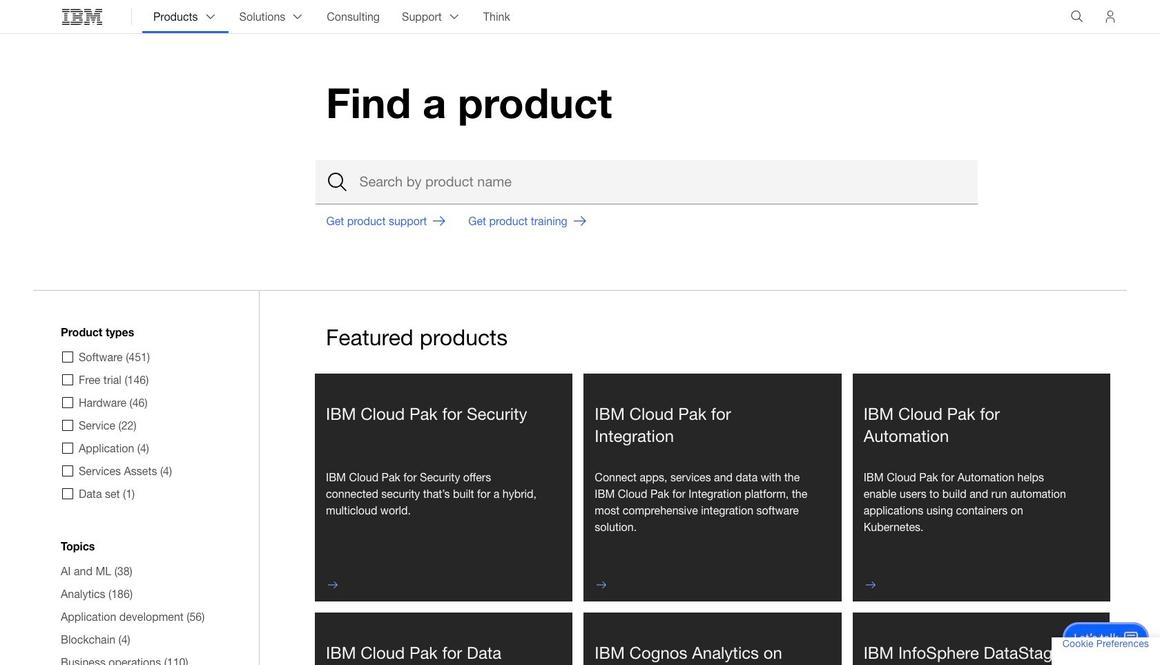 Task type: describe. For each thing, give the bounding box(es) containing it.
Search text field
[[315, 160, 978, 204]]



Task type: locate. For each thing, give the bounding box(es) containing it.
let's talk element
[[1074, 631, 1119, 646]]

search element
[[315, 160, 978, 204]]



